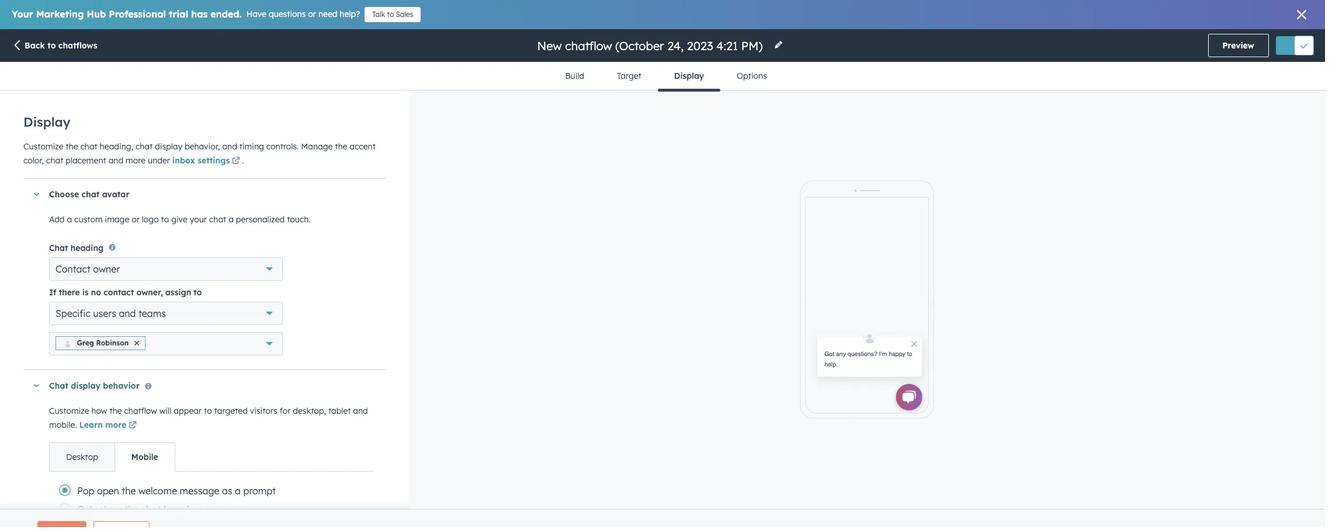 Task type: locate. For each thing, give the bounding box(es) containing it.
and right tablet
[[353, 406, 368, 417]]

talk to sales
[[373, 10, 414, 19]]

has
[[191, 8, 208, 20]]

your
[[12, 8, 33, 20]]

pop open the welcome message as a prompt
[[77, 486, 276, 498]]

desktop,
[[293, 406, 326, 417]]

learn more
[[79, 421, 127, 431]]

0 vertical spatial display
[[675, 71, 704, 81]]

to right back
[[47, 40, 56, 51]]

chat inside dropdown button
[[49, 381, 68, 392]]

back to chatflows
[[25, 40, 97, 51]]

to right appear
[[204, 406, 212, 417]]

how
[[91, 406, 107, 417]]

1 horizontal spatial display
[[155, 141, 182, 152]]

the for only show the chat launcher
[[125, 505, 139, 516]]

more inside "customize the chat heading, chat display behavior, and timing controls. manage the accent color, chat placement and more under"
[[126, 156, 146, 166]]

to right happy
[[907, 351, 913, 358]]

behavior,
[[185, 141, 220, 152]]

learn
[[79, 421, 103, 431]]

the right how
[[110, 406, 122, 417]]

chat up mobile.
[[49, 381, 68, 392]]

1 horizontal spatial display
[[675, 71, 704, 81]]

timing
[[240, 141, 264, 152]]

chat down welcome
[[142, 505, 161, 516]]

0 vertical spatial or
[[308, 9, 316, 19]]

caret image inside choose chat avatar dropdown button
[[33, 193, 40, 196]]

or inside your marketing hub professional trial has ended. have questions or need help?
[[308, 9, 316, 19]]

1 chat from the top
[[49, 243, 68, 254]]

chat
[[49, 243, 68, 254], [49, 381, 68, 392]]

tablet
[[328, 406, 351, 417]]

the inside customize how the chatflow will appear to targeted visitors for desktop, tablet and mobile.
[[110, 406, 122, 417]]

greg robinson
[[77, 339, 129, 348]]

customize inside "customize the chat heading, chat display behavior, and timing controls. manage the accent color, chat placement and more under"
[[23, 141, 63, 152]]

display up how
[[71, 381, 101, 392]]

chatflows
[[58, 40, 97, 51]]

2 horizontal spatial a
[[235, 486, 241, 498]]

1 vertical spatial or
[[132, 215, 140, 225]]

the right 'open'
[[122, 486, 136, 498]]

display up under
[[155, 141, 182, 152]]

sales
[[396, 10, 414, 19]]

happy
[[889, 351, 906, 358]]

the for customize how the chatflow will appear to targeted visitors for desktop, tablet and mobile.
[[110, 406, 122, 417]]

caret image for customize
[[33, 385, 40, 388]]

heading
[[71, 243, 104, 254]]

1 vertical spatial display
[[23, 114, 70, 130]]

tab panel
[[49, 472, 374, 528]]

have
[[247, 9, 267, 19]]

chat up under
[[136, 141, 153, 152]]

got any questions? i'm happy to help.
[[825, 351, 913, 369]]

and down if there is no contact owner, assign to
[[119, 308, 136, 320]]

personalized
[[236, 215, 285, 225]]

and
[[222, 141, 237, 152], [109, 156, 123, 166], [119, 308, 136, 320], [353, 406, 368, 417]]

appear
[[174, 406, 202, 417]]

1 vertical spatial more
[[105, 421, 127, 431]]

prompt
[[243, 486, 276, 498]]

a right "add"
[[67, 215, 72, 225]]

more down how
[[105, 421, 127, 431]]

chat for chat display behavior
[[49, 381, 68, 392]]

display
[[675, 71, 704, 81], [23, 114, 70, 130]]

talk to sales button
[[365, 7, 421, 22]]

pop
[[77, 486, 94, 498]]

caret image
[[33, 193, 40, 196], [33, 385, 40, 388]]

link opens in a new window image inside learn more link
[[129, 422, 137, 431]]

specific
[[56, 308, 91, 320]]

add a custom image or logo to give your chat a personalized touch.
[[49, 215, 311, 225]]

0 vertical spatial customize
[[23, 141, 63, 152]]

got any questions? i'm happy to help. status
[[825, 349, 915, 370]]

link opens in a new window image for learn more
[[129, 420, 137, 434]]

1 horizontal spatial or
[[308, 9, 316, 19]]

to inside got any questions? i'm happy to help.
[[907, 351, 913, 358]]

or left need
[[308, 9, 316, 19]]

got
[[825, 351, 835, 358]]

the for pop open the welcome message as a prompt
[[122, 486, 136, 498]]

the right "show"
[[125, 505, 139, 516]]

customize up color,
[[23, 141, 63, 152]]

target button
[[601, 62, 658, 90]]

chat inside dropdown button
[[82, 189, 100, 200]]

0 vertical spatial caret image
[[33, 193, 40, 196]]

1 vertical spatial display
[[71, 381, 101, 392]]

a left personalized
[[229, 215, 234, 225]]

manage
[[301, 141, 333, 152]]

1 vertical spatial chat
[[49, 381, 68, 392]]

your
[[190, 215, 207, 225]]

link opens in a new window image
[[232, 155, 240, 169], [129, 420, 137, 434], [129, 422, 137, 431]]

customize the chat heading, chat display behavior, and timing controls. manage the accent color, chat placement and more under
[[23, 141, 376, 166]]

caret image left choose
[[33, 193, 40, 196]]

tab list containing desktop
[[49, 443, 175, 473]]

2 chat from the top
[[49, 381, 68, 392]]

or
[[308, 9, 316, 19], [132, 215, 140, 225]]

customize
[[23, 141, 63, 152], [49, 406, 89, 417]]

more inside learn more link
[[105, 421, 127, 431]]

visitors
[[250, 406, 278, 417]]

got any questions? i'm happy to help. button
[[817, 330, 923, 378]]

caret image left chat display behavior
[[33, 385, 40, 388]]

a
[[67, 215, 72, 225], [229, 215, 234, 225], [235, 486, 241, 498]]

0 vertical spatial more
[[126, 156, 146, 166]]

tab list
[[49, 443, 175, 473]]

preview
[[1223, 40, 1255, 51]]

chat
[[80, 141, 98, 152], [136, 141, 153, 152], [46, 156, 63, 166], [82, 189, 100, 200], [209, 215, 226, 225], [142, 505, 161, 516]]

to right assign
[[194, 288, 202, 298]]

more left under
[[126, 156, 146, 166]]

0 vertical spatial display
[[155, 141, 182, 152]]

None field
[[536, 38, 767, 53]]

users
[[93, 308, 116, 320]]

1 vertical spatial caret image
[[33, 385, 40, 388]]

1 horizontal spatial a
[[229, 215, 234, 225]]

questions
[[269, 9, 306, 19]]

a right as
[[235, 486, 241, 498]]

message
[[180, 486, 220, 498]]

the left accent
[[335, 141, 347, 152]]

robinson
[[96, 339, 129, 348]]

display
[[155, 141, 182, 152], [71, 381, 101, 392]]

chat up contact
[[49, 243, 68, 254]]

chat display behavior
[[49, 381, 140, 392]]

0 vertical spatial chat
[[49, 243, 68, 254]]

avatar
[[102, 189, 130, 200]]

contact
[[56, 264, 91, 276]]

your marketing hub professional trial has ended. have questions or need help?
[[12, 8, 360, 20]]

0 horizontal spatial or
[[132, 215, 140, 225]]

2 caret image from the top
[[33, 385, 40, 388]]

caret image inside chat display behavior dropdown button
[[33, 385, 40, 388]]

1 caret image from the top
[[33, 193, 40, 196]]

only
[[77, 505, 97, 516]]

customize up mobile.
[[49, 406, 89, 417]]

more
[[126, 156, 146, 166], [105, 421, 127, 431]]

0 horizontal spatial display
[[23, 114, 70, 130]]

close image
[[1298, 10, 1307, 19]]

mobile
[[131, 453, 158, 463]]

targeted
[[214, 406, 248, 417]]

customize inside customize how the chatflow will appear to targeted visitors for desktop, tablet and mobile.
[[49, 406, 89, 417]]

mobile.
[[49, 421, 77, 431]]

chat up custom
[[82, 189, 100, 200]]

1 vertical spatial customize
[[49, 406, 89, 417]]

or left "logo"
[[132, 215, 140, 225]]

the up placement
[[66, 141, 78, 152]]

customize for mobile.
[[49, 406, 89, 417]]

open
[[97, 486, 119, 498]]

the
[[66, 141, 78, 152], [335, 141, 347, 152], [110, 406, 122, 417], [122, 486, 136, 498], [125, 505, 139, 516]]

0 horizontal spatial display
[[71, 381, 101, 392]]

navigation
[[549, 62, 784, 91]]



Task type: vqa. For each thing, say whether or not it's contained in the screenshot.
we
no



Task type: describe. For each thing, give the bounding box(es) containing it.
chatflow
[[124, 406, 157, 417]]

trial
[[169, 8, 188, 20]]

heading,
[[100, 141, 133, 152]]

contact
[[104, 288, 134, 298]]

give
[[171, 215, 188, 225]]

caret image for add
[[33, 193, 40, 196]]

and inside customize how the chatflow will appear to targeted visitors for desktop, tablet and mobile.
[[353, 406, 368, 417]]

teams
[[139, 308, 166, 320]]

chat for chat heading
[[49, 243, 68, 254]]

owner,
[[136, 288, 163, 298]]

desktop link
[[50, 444, 114, 472]]

options button
[[721, 62, 784, 90]]

inbox
[[172, 156, 195, 166]]

contact owner
[[56, 264, 120, 276]]

ended.
[[211, 8, 242, 20]]

customize for color,
[[23, 141, 63, 152]]

professional
[[109, 8, 166, 20]]

help.
[[825, 361, 838, 369]]

if there is no contact owner, assign to
[[49, 288, 202, 298]]

tab panel containing pop open the welcome message as a prompt
[[49, 472, 374, 528]]

target
[[617, 71, 642, 81]]

color,
[[23, 156, 44, 166]]

only show the chat launcher
[[77, 505, 201, 516]]

build button
[[549, 62, 601, 90]]

greg robinson button
[[49, 333, 283, 356]]

under
[[148, 156, 170, 166]]

logo
[[142, 215, 159, 225]]

any
[[836, 351, 846, 358]]

to inside customize how the chatflow will appear to targeted visitors for desktop, tablet and mobile.
[[204, 406, 212, 417]]

options
[[737, 71, 767, 81]]

mobile link
[[114, 444, 175, 472]]

will
[[159, 406, 172, 417]]

is
[[82, 288, 89, 298]]

chat up placement
[[80, 141, 98, 152]]

controls.
[[266, 141, 299, 152]]

to left give
[[161, 215, 169, 225]]

add
[[49, 215, 65, 225]]

chat right your
[[209, 215, 226, 225]]

display button
[[658, 62, 721, 91]]

assign
[[165, 288, 191, 298]]

display inside dropdown button
[[71, 381, 101, 392]]

and down heading,
[[109, 156, 123, 166]]

no
[[91, 288, 101, 298]]

desktop
[[66, 453, 98, 463]]

image
[[105, 215, 129, 225]]

link opens in a new window image for inbox settings
[[232, 155, 240, 169]]

accent
[[350, 141, 376, 152]]

display inside button
[[675, 71, 704, 81]]

chat heading
[[49, 243, 104, 254]]

need
[[319, 9, 338, 19]]

preview button
[[1209, 34, 1270, 57]]

close image
[[135, 342, 139, 346]]

and inside popup button
[[119, 308, 136, 320]]

there
[[59, 288, 80, 298]]

placement
[[66, 156, 106, 166]]

choose chat avatar
[[49, 189, 130, 200]]

specific users and teams
[[56, 308, 166, 320]]

marketing
[[36, 8, 84, 20]]

chat display behavior button
[[23, 371, 374, 402]]

back
[[25, 40, 45, 51]]

help?
[[340, 9, 360, 19]]

greg
[[77, 339, 94, 348]]

to right talk
[[387, 10, 394, 19]]

talk
[[373, 10, 385, 19]]

i'm
[[879, 351, 887, 358]]

choose
[[49, 189, 79, 200]]

contact owner button
[[49, 258, 283, 281]]

hub
[[87, 8, 106, 20]]

chat right color,
[[46, 156, 63, 166]]

custom
[[74, 215, 103, 225]]

customize how the chatflow will appear to targeted visitors for desktop, tablet and mobile.
[[49, 406, 368, 431]]

choose chat avatar button
[[23, 179, 374, 210]]

build
[[565, 71, 585, 81]]

.
[[242, 156, 244, 166]]

and up link opens in a new window image
[[222, 141, 237, 152]]

welcome message status
[[809, 330, 923, 378]]

launcher
[[164, 505, 201, 516]]

if
[[49, 288, 56, 298]]

navigation containing build
[[549, 62, 784, 91]]

inbox settings link
[[172, 155, 242, 169]]

questions?
[[848, 351, 878, 358]]

settings
[[198, 156, 230, 166]]

learn more link
[[79, 420, 139, 434]]

0 horizontal spatial a
[[67, 215, 72, 225]]

link opens in a new window image
[[232, 157, 240, 166]]

touch.
[[287, 215, 311, 225]]

as
[[222, 486, 232, 498]]

display inside "customize the chat heading, chat display behavior, and timing controls. manage the accent color, chat placement and more under"
[[155, 141, 182, 152]]

inbox settings
[[172, 156, 230, 166]]

show
[[100, 505, 122, 516]]

behavior
[[103, 381, 140, 392]]

specific users and teams button
[[49, 302, 283, 326]]



